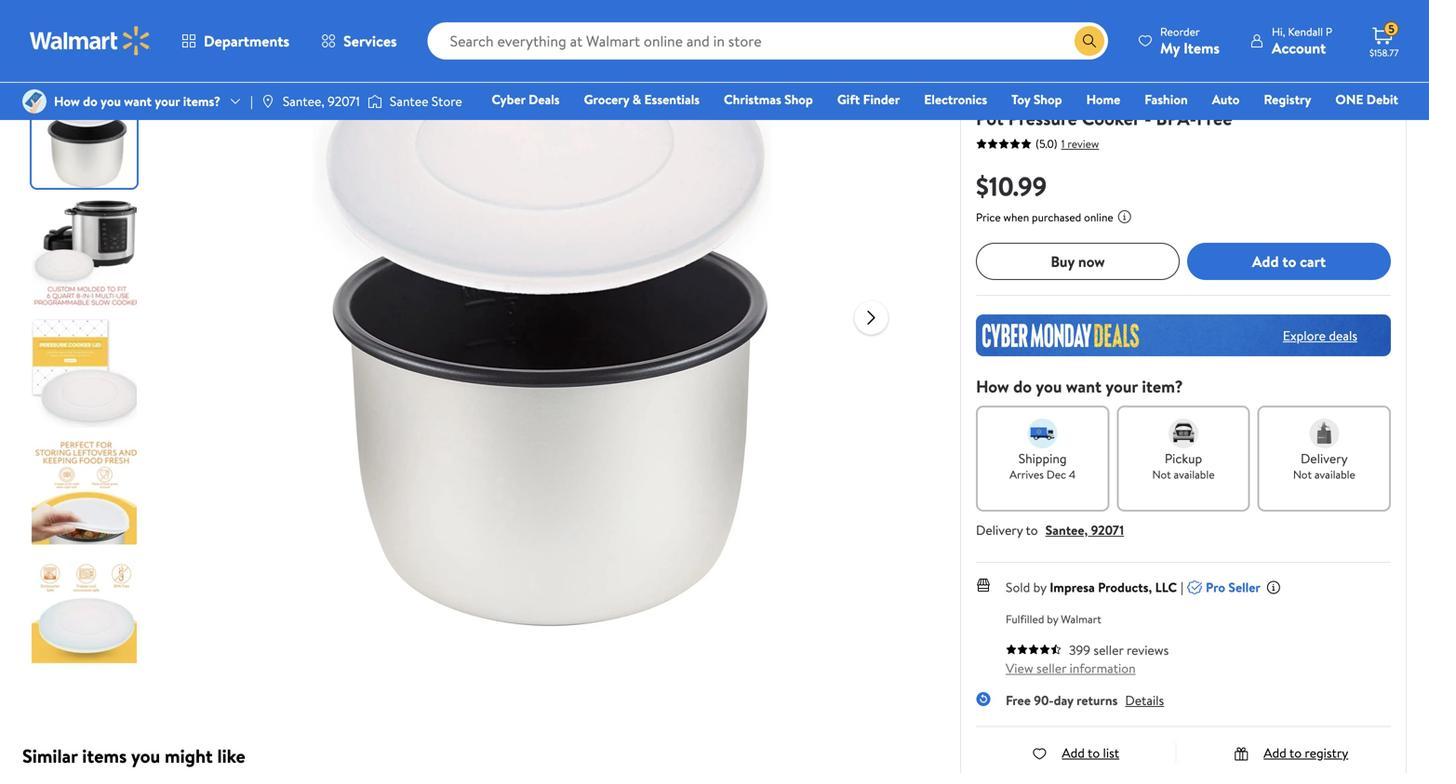 Task type: locate. For each thing, give the bounding box(es) containing it.
impresa silicone lid/cover compatible with crock-pot pressure cooker - bpa-free - image 3 of 5 image
[[32, 319, 141, 428]]

$158.77
[[1370, 47, 1399, 59]]

0 horizontal spatial want
[[124, 92, 152, 110]]

1 horizontal spatial  image
[[367, 92, 382, 111]]

399 seller reviews
[[1069, 641, 1169, 659]]

intent image for delivery image
[[1310, 419, 1339, 449]]

reorder
[[1160, 24, 1200, 40]]

0 horizontal spatial you
[[101, 92, 121, 110]]

5
[[1389, 21, 1395, 37]]

2 available from the left
[[1315, 467, 1356, 482]]

0 vertical spatial free
[[1197, 105, 1232, 131]]

you right the items
[[131, 743, 160, 769]]

price when purchased online
[[976, 209, 1114, 225]]

grocery & essentials link
[[576, 89, 708, 109]]

1 horizontal spatial free
[[1197, 105, 1232, 131]]

0 vertical spatial do
[[83, 92, 97, 110]]

 image left the santee
[[367, 92, 382, 111]]

your left items?
[[155, 92, 180, 110]]

impresa for products,
[[1050, 578, 1095, 596]]

shop
[[784, 90, 813, 108], [1034, 90, 1062, 108]]

1 vertical spatial how
[[976, 375, 1009, 398]]

seller for 399
[[1094, 641, 1124, 659]]

1 vertical spatial delivery
[[976, 521, 1023, 539]]

not down intent image for pickup
[[1152, 467, 1171, 482]]

departments button
[[166, 19, 305, 63]]

0 horizontal spatial your
[[155, 92, 180, 110]]

0 horizontal spatial 92071
[[328, 92, 360, 110]]

santee, down 4
[[1046, 521, 1088, 539]]

 image for how do you want your items?
[[22, 89, 47, 114]]

lid/cover
[[1113, 77, 1193, 103]]

delivery down intent image for delivery at bottom
[[1301, 449, 1348, 468]]

reviews
[[1127, 641, 1169, 659]]

1 horizontal spatial delivery
[[1301, 449, 1348, 468]]

toy shop link
[[1003, 89, 1071, 109]]

0 vertical spatial you
[[101, 92, 121, 110]]

0 vertical spatial |
[[250, 92, 253, 110]]

your left item?
[[1106, 375, 1138, 398]]

92071
[[328, 92, 360, 110], [1091, 521, 1124, 539]]

add to cart button
[[1187, 243, 1391, 280]]

my
[[1160, 38, 1180, 58]]

1 horizontal spatial seller
[[1094, 641, 1124, 659]]

add
[[1252, 251, 1279, 272], [1062, 744, 1085, 762], [1264, 744, 1287, 762]]

arrives
[[1010, 467, 1044, 482]]

pro
[[1206, 578, 1225, 596]]

to for registry
[[1290, 744, 1302, 762]]

0 vertical spatial how
[[54, 92, 80, 110]]

want for items?
[[124, 92, 152, 110]]

cyber monday deals image
[[976, 315, 1391, 356]]

1 horizontal spatial available
[[1315, 467, 1356, 482]]

fulfilled by walmart
[[1006, 611, 1102, 627]]

impresa up toy
[[976, 54, 1021, 72]]

add for add to cart
[[1252, 251, 1279, 272]]

crock-
[[1336, 77, 1391, 103]]

not inside pickup not available
[[1152, 467, 1171, 482]]

 image down walmart image
[[22, 89, 47, 114]]

add to favorites list, impresa silicone lid/cover compatible with crock-pot pressure cooker - bpa-free image
[[893, 41, 916, 65]]

0 vertical spatial by
[[1033, 578, 1047, 596]]

1 vertical spatial do
[[1013, 375, 1032, 398]]

2 not from the left
[[1293, 467, 1312, 482]]

auto
[[1212, 90, 1240, 108]]

impresa silicone lid/cover compatible with crock-pot pressure cooker - bpa-free - image 4 of 5 image
[[32, 439, 141, 548]]

toy
[[1012, 90, 1030, 108]]

impresa up walmart
[[1050, 578, 1095, 596]]

1 vertical spatial want
[[1066, 375, 1102, 398]]

0 horizontal spatial by
[[1033, 578, 1047, 596]]

available down intent image for pickup
[[1174, 467, 1215, 482]]

by right 'sold'
[[1033, 578, 1047, 596]]

1 vertical spatial impresa
[[976, 77, 1041, 103]]

available down intent image for delivery at bottom
[[1315, 467, 1356, 482]]

do
[[83, 92, 97, 110], [1013, 375, 1032, 398]]

1 vertical spatial santee,
[[1046, 521, 1088, 539]]

santee store
[[390, 92, 462, 110]]

you down walmart image
[[101, 92, 121, 110]]

399
[[1069, 641, 1091, 659]]

christmas shop link
[[716, 89, 821, 109]]

0 horizontal spatial not
[[1152, 467, 1171, 482]]

fulfilled
[[1006, 611, 1044, 627]]

seller down 4.4937 stars out of 5, based on 399 seller reviews element
[[1037, 659, 1067, 677]]

2 horizontal spatial you
[[1036, 375, 1062, 398]]

1 horizontal spatial |
[[1181, 578, 1184, 596]]

impresa silicone lid/cover compatible with crock-pot pressure cooker - bpa-free - image 1 of 5 image
[[32, 79, 141, 188]]

0 horizontal spatial how
[[54, 92, 80, 110]]

92071 up sold by impresa products, llc
[[1091, 521, 1124, 539]]

0 horizontal spatial available
[[1174, 467, 1215, 482]]

items
[[82, 743, 127, 769]]

0 horizontal spatial free
[[1006, 691, 1031, 710]]

add left registry
[[1264, 744, 1287, 762]]

not
[[1152, 467, 1171, 482], [1293, 467, 1312, 482]]

gift finder
[[837, 90, 900, 108]]

santee, down services popup button
[[283, 92, 324, 110]]

fashion
[[1145, 90, 1188, 108]]

by for fulfilled
[[1047, 611, 1058, 627]]

delivery inside delivery not available
[[1301, 449, 1348, 468]]

sold by impresa products, llc
[[1006, 578, 1177, 596]]

0 vertical spatial delivery
[[1301, 449, 1348, 468]]

want left items?
[[124, 92, 152, 110]]

1 vertical spatial free
[[1006, 691, 1031, 710]]

available for delivery
[[1315, 467, 1356, 482]]

shop inside christmas shop link
[[784, 90, 813, 108]]

shop for christmas shop
[[784, 90, 813, 108]]

1 vertical spatial you
[[1036, 375, 1062, 398]]

0 horizontal spatial do
[[83, 92, 97, 110]]

silicone
[[1045, 77, 1108, 103]]

do down walmart image
[[83, 92, 97, 110]]

1 horizontal spatial want
[[1066, 375, 1102, 398]]

how do you want your items?
[[54, 92, 221, 110]]

0 horizontal spatial seller
[[1037, 659, 1067, 677]]

impresa down impresa products link
[[976, 77, 1041, 103]]

2 shop from the left
[[1034, 90, 1062, 108]]

registry
[[1264, 90, 1311, 108]]

shop right christmas
[[784, 90, 813, 108]]

view
[[1006, 659, 1034, 677]]

cart
[[1300, 251, 1326, 272]]

1 shop from the left
[[784, 90, 813, 108]]

0 vertical spatial 92071
[[328, 92, 360, 110]]

gift finder link
[[829, 89, 908, 109]]

free 90-day returns details
[[1006, 691, 1164, 710]]

similar items you might like
[[22, 743, 245, 769]]

add to cart
[[1252, 251, 1326, 272]]

store
[[432, 92, 462, 110]]

2 vertical spatial impresa
[[1050, 578, 1095, 596]]

electronics link
[[916, 89, 996, 109]]

similar
[[22, 743, 78, 769]]

next media item image
[[860, 307, 883, 329]]

shipping arrives dec 4
[[1010, 449, 1076, 482]]

you up intent image for shipping
[[1036, 375, 1062, 398]]

shop right toy
[[1034, 90, 1062, 108]]

impresa products impresa silicone lid/cover compatible with crock- pot pressure cooker - bpa-free
[[976, 54, 1391, 131]]

1 available from the left
[[1174, 467, 1215, 482]]

santee, 92071 button
[[1046, 521, 1124, 539]]

price
[[976, 209, 1001, 225]]

not down intent image for delivery at bottom
[[1293, 467, 1312, 482]]

auto link
[[1204, 89, 1248, 109]]

registry
[[1305, 744, 1349, 762]]

to left registry
[[1290, 744, 1302, 762]]

not inside delivery not available
[[1293, 467, 1312, 482]]

 image
[[22, 89, 47, 114], [367, 92, 382, 111]]

0 horizontal spatial shop
[[784, 90, 813, 108]]

your
[[155, 92, 180, 110], [1106, 375, 1138, 398]]

add left the list
[[1062, 744, 1085, 762]]

your for items?
[[155, 92, 180, 110]]

delivery up 'sold'
[[976, 521, 1023, 539]]

seller right 399
[[1094, 641, 1124, 659]]

1 vertical spatial by
[[1047, 611, 1058, 627]]

purchased
[[1032, 209, 1081, 225]]

(5.0) 1 review
[[1036, 136, 1099, 152]]

1 horizontal spatial you
[[131, 743, 160, 769]]

you
[[101, 92, 121, 110], [1036, 375, 1062, 398], [131, 743, 160, 769]]

0 vertical spatial santee,
[[283, 92, 324, 110]]

1 vertical spatial your
[[1106, 375, 1138, 398]]

| right items?
[[250, 92, 253, 110]]

0 vertical spatial your
[[155, 92, 180, 110]]

 image for santee store
[[367, 92, 382, 111]]

0 horizontal spatial delivery
[[976, 521, 1023, 539]]

free
[[1197, 105, 1232, 131], [1006, 691, 1031, 710]]

shop inside toy shop link
[[1034, 90, 1062, 108]]

available inside delivery not available
[[1315, 467, 1356, 482]]

details button
[[1125, 691, 1164, 710]]

your for item?
[[1106, 375, 1138, 398]]

92071 down services popup button
[[328, 92, 360, 110]]

by for sold
[[1033, 578, 1047, 596]]

walmart+ link
[[1335, 115, 1407, 135]]

1 not from the left
[[1152, 467, 1171, 482]]

1 horizontal spatial shop
[[1034, 90, 1062, 108]]

| right llc
[[1181, 578, 1184, 596]]

cyber deals
[[492, 90, 560, 108]]

you for similar items you might like
[[131, 743, 160, 769]]

1 horizontal spatial not
[[1293, 467, 1312, 482]]

0 horizontal spatial |
[[250, 92, 253, 110]]

to left santee, 92071 button
[[1026, 521, 1038, 539]]

do up intent image for shipping
[[1013, 375, 1032, 398]]

|
[[250, 92, 253, 110], [1181, 578, 1184, 596]]

by
[[1033, 578, 1047, 596], [1047, 611, 1058, 627]]

add inside 'button'
[[1252, 251, 1279, 272]]

to left the list
[[1088, 744, 1100, 762]]

cyber
[[492, 90, 526, 108]]

by right "fulfilled"
[[1047, 611, 1058, 627]]

available inside pickup not available
[[1174, 467, 1215, 482]]

1 horizontal spatial by
[[1047, 611, 1058, 627]]

santee, 92071
[[283, 92, 360, 110]]

1 vertical spatial 92071
[[1091, 521, 1124, 539]]

1 horizontal spatial your
[[1106, 375, 1138, 398]]

want left item?
[[1066, 375, 1102, 398]]

1 horizontal spatial do
[[1013, 375, 1032, 398]]

now
[[1078, 251, 1105, 272]]

free down compatible
[[1197, 105, 1232, 131]]

impresa products link
[[976, 54, 1074, 72]]

add left the cart
[[1252, 251, 1279, 272]]

to inside 'button'
[[1283, 251, 1296, 272]]

to left the cart
[[1283, 251, 1296, 272]]

add to registry button
[[1234, 744, 1349, 762]]

essentials
[[644, 90, 700, 108]]

free left 90-
[[1006, 691, 1031, 710]]

compatible
[[1197, 77, 1291, 103]]

2 vertical spatial you
[[131, 743, 160, 769]]

 image
[[260, 94, 275, 109]]

0 vertical spatial want
[[124, 92, 152, 110]]

1 horizontal spatial 92071
[[1091, 521, 1124, 539]]

0 horizontal spatial  image
[[22, 89, 47, 114]]

add for add to list
[[1062, 744, 1085, 762]]

1 horizontal spatial how
[[976, 375, 1009, 398]]



Task type: describe. For each thing, give the bounding box(es) containing it.
information
[[1070, 659, 1136, 677]]

services button
[[305, 19, 413, 63]]

0 vertical spatial impresa
[[976, 54, 1021, 72]]

to for santee,
[[1026, 521, 1038, 539]]

one debit walmart+
[[1336, 90, 1399, 134]]

services
[[343, 31, 397, 51]]

hi, kendall p account
[[1272, 24, 1332, 58]]

intent image for shipping image
[[1028, 419, 1058, 449]]

home
[[1086, 90, 1121, 108]]

grocery
[[584, 90, 629, 108]]

day
[[1054, 691, 1074, 710]]

when
[[1004, 209, 1029, 225]]

seller for view
[[1037, 659, 1067, 677]]

returns
[[1077, 691, 1118, 710]]

view seller information link
[[1006, 659, 1136, 677]]

legal information image
[[1117, 209, 1132, 224]]

how do you want your item?
[[976, 375, 1183, 398]]

do for how do you want your items?
[[83, 92, 97, 110]]

registry link
[[1256, 89, 1320, 109]]

pickup not available
[[1152, 449, 1215, 482]]

cooker
[[1082, 105, 1140, 131]]

christmas
[[724, 90, 781, 108]]

you for how do you want your items?
[[101, 92, 121, 110]]

items
[[1184, 38, 1220, 58]]

products
[[1024, 54, 1074, 72]]

pressure
[[1008, 105, 1077, 131]]

departments
[[204, 31, 289, 51]]

cyber deals link
[[483, 89, 568, 109]]

shop for toy shop
[[1034, 90, 1062, 108]]

explore deals link
[[1276, 319, 1365, 352]]

pro seller info image
[[1266, 580, 1281, 595]]

to for list
[[1088, 744, 1100, 762]]

4.4937 stars out of 5, based on 399 seller reviews element
[[1006, 644, 1062, 655]]

like
[[217, 743, 245, 769]]

one debit link
[[1327, 89, 1407, 109]]

dec
[[1047, 467, 1066, 482]]

4
[[1069, 467, 1076, 482]]

details
[[1125, 691, 1164, 710]]

might
[[165, 743, 213, 769]]

delivery for not
[[1301, 449, 1348, 468]]

deals
[[1329, 326, 1358, 345]]

electronics
[[924, 90, 987, 108]]

how for how do you want your items?
[[54, 92, 80, 110]]

debit
[[1367, 90, 1399, 108]]

delivery not available
[[1293, 449, 1356, 482]]

Walmart Site-Wide search field
[[428, 22, 1108, 60]]

1 horizontal spatial santee,
[[1046, 521, 1088, 539]]

item?
[[1142, 375, 1183, 398]]

impresa silicone lid/cover compatible with crock-pot pressure cooker - bpa-free image
[[244, 33, 840, 628]]

to for cart
[[1283, 251, 1296, 272]]

llc
[[1155, 578, 1177, 596]]

walmart
[[1061, 611, 1102, 627]]

want for item?
[[1066, 375, 1102, 398]]

seller
[[1229, 578, 1261, 596]]

add to list button
[[1032, 744, 1120, 762]]

gift
[[837, 90, 860, 108]]

with
[[1296, 77, 1331, 103]]

1
[[1061, 136, 1065, 152]]

kendall
[[1288, 24, 1323, 40]]

free inside impresa products impresa silicone lid/cover compatible with crock- pot pressure cooker - bpa-free
[[1197, 105, 1232, 131]]

search icon image
[[1082, 33, 1097, 48]]

walmart image
[[30, 26, 151, 56]]

how for how do you want your item?
[[976, 375, 1009, 398]]

fashion link
[[1136, 89, 1196, 109]]

pot
[[976, 105, 1004, 131]]

intent image for pickup image
[[1169, 419, 1198, 449]]

hi,
[[1272, 24, 1286, 40]]

view seller information
[[1006, 659, 1136, 677]]

home link
[[1078, 89, 1129, 109]]

0 horizontal spatial santee,
[[283, 92, 324, 110]]

&
[[632, 90, 641, 108]]

finder
[[863, 90, 900, 108]]

(5.0)
[[1036, 136, 1058, 152]]

list
[[1103, 744, 1120, 762]]

products,
[[1098, 578, 1152, 596]]

delivery for to
[[976, 521, 1023, 539]]

-
[[1145, 105, 1152, 131]]

not for pickup
[[1152, 467, 1171, 482]]

pickup
[[1165, 449, 1202, 468]]

you for how do you want your item?
[[1036, 375, 1062, 398]]

deals
[[529, 90, 560, 108]]

impresa for silicone
[[976, 77, 1041, 103]]

account
[[1272, 38, 1326, 58]]

add for add to registry
[[1264, 744, 1287, 762]]

impresa silicone lid/cover compatible with crock-pot pressure cooker - bpa-free - image 2 of 5 image
[[32, 199, 141, 308]]

pro seller
[[1206, 578, 1261, 596]]

Search search field
[[428, 22, 1108, 60]]

explore deals
[[1283, 326, 1358, 345]]

impresa silicone lid/cover compatible with crock-pot pressure cooker - bpa-free - image 5 of 5 image
[[32, 559, 141, 668]]

christmas shop
[[724, 90, 813, 108]]

1 vertical spatial |
[[1181, 578, 1184, 596]]

shipping
[[1019, 449, 1067, 468]]

available for pickup
[[1174, 467, 1215, 482]]

explore
[[1283, 326, 1326, 345]]

zoom image modal image
[[893, 83, 916, 105]]

review
[[1068, 136, 1099, 152]]

buy now button
[[976, 243, 1180, 280]]

buy now
[[1051, 251, 1105, 272]]

do for how do you want your item?
[[1013, 375, 1032, 398]]

p
[[1326, 24, 1332, 40]]

not for delivery
[[1293, 467, 1312, 482]]

$10.99
[[976, 168, 1047, 204]]

add to registry
[[1264, 744, 1349, 762]]



Task type: vqa. For each thing, say whether or not it's contained in the screenshot.
The in Escape into awesome entertainment with the VIZIO V-Series 4K UHD Smart TV. With epic 4K UHD picture quality, Dolby Vision Bright Mode, HDR10, a full array backlight, and active pixel tuning, V-Series provides crystal-clear and sharp picture quality. The next-gen speed and power of the VIZIO IQ Active processor brings astonishing detail and vibrancy to your viewing experience. Take your gaming to a whole new level with the V-Gaming engine which enables sub 10ms input lag, 4K 48-60 fps Variable Refresh Rate, Auto Game Mode, and a newly added gaming menu. Stream it all with the award-winning SmartCast platform loaded with the best selection of built-in apps including WatchFree+ that lets you enjoy free access to live TV and hundreds of free channels right out of the box. Pair your favorite Bluetooth headphones and hear every word – uninterrupted. SmartCast also works with Apple AirPlay 2 and Chromecast built-in, offering unparalleled entertainment in a size that fits your lifestyle. V-series is everything you need and more in a Smart TV delivering a standout experience at an unmatched price.
no



